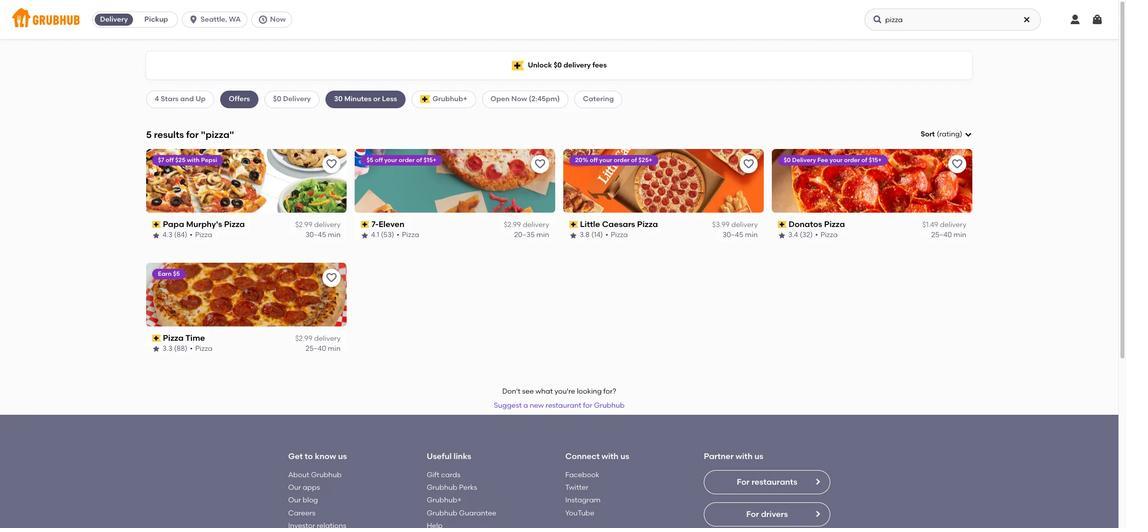 Task type: locate. For each thing, give the bounding box(es) containing it.
subscription pass image left donatos
[[778, 221, 787, 228]]

star icon image
[[152, 232, 160, 240], [361, 232, 369, 240], [570, 232, 578, 240], [778, 232, 786, 240], [152, 345, 160, 354]]

0 horizontal spatial subscription pass image
[[152, 221, 161, 228]]

restaurant
[[546, 402, 582, 410]]

0 vertical spatial $0
[[554, 61, 562, 69]]

to
[[305, 452, 313, 462]]

25–40
[[932, 231, 952, 240], [306, 345, 326, 353]]

)
[[960, 130, 963, 139]]

2 vertical spatial delivery
[[793, 157, 817, 164]]

pizza time
[[163, 333, 205, 343]]

0 horizontal spatial $5
[[173, 270, 180, 278]]

subscription pass image
[[361, 221, 370, 228], [152, 335, 161, 342]]

grubhub inside button
[[594, 402, 625, 410]]

now inside 5 results for "pizza" "main content"
[[511, 95, 527, 103]]

$15+
[[424, 157, 437, 164], [869, 157, 882, 164]]

none field containing sort
[[921, 130, 973, 140]]

3.8 (14)
[[580, 231, 603, 240]]

20%
[[576, 157, 589, 164]]

little
[[580, 220, 601, 229]]

• pizza down time
[[190, 345, 213, 353]]

1 horizontal spatial save this restaurant image
[[743, 158, 755, 170]]

2 your from the left
[[600, 157, 613, 164]]

• pizza down donatos pizza
[[816, 231, 838, 240]]

0 horizontal spatial 30–45
[[306, 231, 326, 240]]

stars
[[161, 95, 179, 103]]

0 vertical spatial delivery
[[100, 15, 128, 24]]

with right partner
[[736, 452, 753, 462]]

for?
[[604, 388, 616, 396]]

save this restaurant image for papa murphy's pizza
[[326, 158, 338, 170]]

0 horizontal spatial order
[[399, 157, 415, 164]]

1 horizontal spatial for
[[583, 402, 593, 410]]

save this restaurant image
[[534, 158, 546, 170], [743, 158, 755, 170]]

star icon image for little caesars pizza
[[570, 232, 578, 240]]

1 us from the left
[[338, 452, 347, 462]]

2 us from the left
[[621, 452, 630, 462]]

unlock $0 delivery fees
[[528, 61, 607, 69]]

papa
[[163, 220, 185, 229]]

1 vertical spatial for
[[583, 402, 593, 410]]

svg image right wa at the left top
[[258, 15, 268, 25]]

0 horizontal spatial us
[[338, 452, 347, 462]]

• right (53)
[[397, 231, 400, 240]]

our up careers link
[[288, 497, 301, 505]]

order for caesars
[[614, 157, 630, 164]]

star icon image left 4.1
[[361, 232, 369, 240]]

$2.99 delivery for 7-eleven
[[504, 221, 549, 229]]

20% off your order of $25+
[[576, 157, 653, 164]]

grubhub+ down grubhub perks "link"
[[427, 497, 462, 505]]

$2.99 for 7-eleven
[[504, 221, 521, 229]]

svg image
[[1070, 14, 1082, 26], [1092, 14, 1104, 26], [189, 15, 199, 25], [873, 15, 883, 25], [1023, 16, 1031, 24]]

4
[[155, 95, 159, 103]]

2 horizontal spatial your
[[830, 157, 843, 164]]

1 vertical spatial for
[[747, 510, 759, 519]]

min for donatos pizza
[[954, 231, 967, 240]]

(32)
[[800, 231, 813, 240]]

grubhub plus flag logo image
[[512, 61, 524, 70], [420, 95, 431, 104]]

3 us from the left
[[755, 452, 764, 462]]

pickup button
[[135, 12, 177, 28]]

0 horizontal spatial now
[[270, 15, 286, 24]]

little caesars pizza
[[580, 220, 658, 229]]

guarantee
[[459, 509, 497, 518]]

star icon image left 3.3
[[152, 345, 160, 354]]

3 of from the left
[[862, 157, 868, 164]]

1 vertical spatial grubhub plus flag logo image
[[420, 95, 431, 104]]

30
[[334, 95, 343, 103]]

know
[[315, 452, 336, 462]]

pizza down eleven
[[402, 231, 420, 240]]

pizza right caesars
[[638, 220, 658, 229]]

1 horizontal spatial $15+
[[869, 157, 882, 164]]

1 vertical spatial now
[[511, 95, 527, 103]]

star icon image for 7-eleven
[[361, 232, 369, 240]]

earn
[[158, 270, 172, 278]]

time
[[186, 333, 205, 343]]

• pizza for murphy's
[[190, 231, 213, 240]]

suggest
[[494, 402, 522, 410]]

2 our from the top
[[288, 497, 301, 505]]

star icon image left 4.3
[[152, 232, 160, 240]]

us for partner with us
[[755, 452, 764, 462]]

off for little
[[590, 157, 598, 164]]

get to know us
[[288, 452, 347, 462]]

0 horizontal spatial $15+
[[424, 157, 437, 164]]

2 horizontal spatial delivery
[[793, 157, 817, 164]]

save this restaurant button
[[323, 155, 341, 173], [531, 155, 549, 173], [740, 155, 758, 173], [949, 155, 967, 173], [323, 269, 341, 287]]

subscription pass image left papa at the top
[[152, 221, 161, 228]]

• for caesars
[[606, 231, 609, 240]]

fees
[[593, 61, 607, 69]]

0 vertical spatial 25–40 min
[[932, 231, 967, 240]]

min for papa murphy's pizza
[[328, 231, 341, 240]]

0 horizontal spatial grubhub plus flag logo image
[[420, 95, 431, 104]]

2 order from the left
[[614, 157, 630, 164]]

pepsi
[[201, 157, 217, 164]]

svg image
[[258, 15, 268, 25], [965, 131, 973, 139]]

connect with us
[[566, 452, 630, 462]]

1 horizontal spatial your
[[600, 157, 613, 164]]

svg image right ")" at the right of page
[[965, 131, 973, 139]]

for for for restaurants
[[737, 478, 750, 487]]

0 horizontal spatial $0
[[273, 95, 281, 103]]

with
[[187, 157, 200, 164], [602, 452, 619, 462], [736, 452, 753, 462]]

pizza down time
[[196, 345, 213, 353]]

1 vertical spatial 25–40 min
[[306, 345, 341, 353]]

2 vertical spatial $0
[[784, 157, 791, 164]]

subscription pass image left pizza time
[[152, 335, 161, 342]]

and
[[180, 95, 194, 103]]

instagram
[[566, 497, 601, 505]]

your for caesars
[[600, 157, 613, 164]]

right image
[[814, 510, 822, 519]]

delivery left 'pickup'
[[100, 15, 128, 24]]

0 vertical spatial now
[[270, 15, 286, 24]]

star icon image left 3.8
[[570, 232, 578, 240]]

2 horizontal spatial $0
[[784, 157, 791, 164]]

$0 right unlock
[[554, 61, 562, 69]]

grubhub plus flag logo image left unlock
[[512, 61, 524, 70]]

2 of from the left
[[632, 157, 638, 164]]

don't
[[502, 388, 521, 396]]

1 our from the top
[[288, 484, 301, 492]]

for left drivers
[[747, 510, 759, 519]]

• right (32)
[[816, 231, 819, 240]]

donatos
[[789, 220, 823, 229]]

seattle, wa button
[[182, 12, 251, 28]]

1 horizontal spatial of
[[632, 157, 638, 164]]

25–40 for donatos pizza
[[932, 231, 952, 240]]

offers
[[229, 95, 250, 103]]

of for caesars
[[632, 157, 638, 164]]

subscription pass image for pizza time
[[152, 335, 161, 342]]

0 vertical spatial svg image
[[258, 15, 268, 25]]

for restaurants
[[737, 478, 798, 487]]

up
[[196, 95, 206, 103]]

2 horizontal spatial subscription pass image
[[778, 221, 787, 228]]

$2.99 delivery for pizza time
[[295, 335, 341, 343]]

$1.49 delivery
[[923, 221, 967, 229]]

donatos pizza logo image
[[772, 149, 973, 213]]

1 horizontal spatial 30–45 min
[[723, 231, 758, 240]]

5 results for "pizza" main content
[[0, 39, 1119, 529]]

0 vertical spatial grubhub+
[[433, 95, 468, 103]]

4.3
[[163, 231, 173, 240]]

eleven
[[379, 220, 405, 229]]

subscription pass image for 7-eleven
[[361, 221, 370, 228]]

2 horizontal spatial order
[[845, 157, 861, 164]]

• pizza down caesars
[[606, 231, 628, 240]]

save this restaurant image for little caesars pizza
[[743, 158, 755, 170]]

grubhub plus flag logo image right 'less' in the left of the page
[[420, 95, 431, 104]]

seattle,
[[201, 15, 227, 24]]

0 horizontal spatial 30–45 min
[[306, 231, 341, 240]]

2 30–45 from the left
[[723, 231, 744, 240]]

2 horizontal spatial off
[[590, 157, 598, 164]]

about grubhub our apps our blog careers
[[288, 471, 342, 518]]

delivery left 30
[[283, 95, 311, 103]]

$0 left fee
[[784, 157, 791, 164]]

youtube
[[566, 509, 595, 518]]

us
[[338, 452, 347, 462], [621, 452, 630, 462], [755, 452, 764, 462]]

star icon image left 3.4
[[778, 232, 786, 240]]

• right (88)
[[190, 345, 193, 353]]

1 horizontal spatial delivery
[[283, 95, 311, 103]]

30–45 for little caesars pizza
[[723, 231, 744, 240]]

• pizza down eleven
[[397, 231, 420, 240]]

now right open
[[511, 95, 527, 103]]

results
[[154, 129, 184, 140]]

for restaurants link
[[704, 471, 831, 495]]

2 save this restaurant image from the left
[[743, 158, 755, 170]]

25–40 for pizza time
[[306, 345, 326, 353]]

• pizza down papa murphy's pizza
[[190, 231, 213, 240]]

minutes
[[345, 95, 372, 103]]

0 vertical spatial subscription pass image
[[361, 221, 370, 228]]

2 horizontal spatial with
[[736, 452, 753, 462]]

0 vertical spatial grubhub plus flag logo image
[[512, 61, 524, 70]]

subscription pass image for donatos pizza
[[778, 221, 787, 228]]

2 horizontal spatial of
[[862, 157, 868, 164]]

subscription pass image left little
[[570, 221, 578, 228]]

of for eleven
[[417, 157, 423, 164]]

instagram link
[[566, 497, 601, 505]]

(84)
[[174, 231, 188, 240]]

with right connect
[[602, 452, 619, 462]]

1 off from the left
[[166, 157, 174, 164]]

None field
[[921, 130, 973, 140]]

connect
[[566, 452, 600, 462]]

subscription pass image left 7-
[[361, 221, 370, 228]]

our down 'about'
[[288, 484, 301, 492]]

now button
[[251, 12, 296, 28]]

2 off from the left
[[375, 157, 383, 164]]

your
[[385, 157, 398, 164], [600, 157, 613, 164], [830, 157, 843, 164]]

1 horizontal spatial off
[[375, 157, 383, 164]]

delivery for 7-eleven
[[523, 221, 549, 229]]

1 horizontal spatial svg image
[[965, 131, 973, 139]]

0 horizontal spatial off
[[166, 157, 174, 164]]

3 off from the left
[[590, 157, 598, 164]]

• right (14)
[[606, 231, 609, 240]]

30–45 min for papa murphy's pizza
[[306, 231, 341, 240]]

facebook twitter instagram youtube
[[566, 471, 601, 518]]

0 horizontal spatial subscription pass image
[[152, 335, 161, 342]]

0 horizontal spatial 25–40
[[306, 345, 326, 353]]

25–40 min for donatos pizza
[[932, 231, 967, 240]]

with for partner with us
[[736, 452, 753, 462]]

1 30–45 min from the left
[[306, 231, 341, 240]]

1 vertical spatial delivery
[[283, 95, 311, 103]]

with right $25
[[187, 157, 200, 164]]

1 horizontal spatial 25–40 min
[[932, 231, 967, 240]]

us right know
[[338, 452, 347, 462]]

2 subscription pass image from the left
[[570, 221, 578, 228]]

2 horizontal spatial us
[[755, 452, 764, 462]]

your for eleven
[[385, 157, 398, 164]]

delivery
[[564, 61, 591, 69], [314, 221, 341, 229], [523, 221, 549, 229], [732, 221, 758, 229], [940, 221, 967, 229], [314, 335, 341, 343]]

• for murphy's
[[190, 231, 193, 240]]

1 subscription pass image from the left
[[152, 221, 161, 228]]

2 30–45 min from the left
[[723, 231, 758, 240]]

1 horizontal spatial now
[[511, 95, 527, 103]]

1 of from the left
[[417, 157, 423, 164]]

sort ( rating )
[[921, 130, 963, 139]]

looking
[[577, 388, 602, 396]]

0 horizontal spatial delivery
[[100, 15, 128, 24]]

1 vertical spatial $0
[[273, 95, 281, 103]]

1 horizontal spatial grubhub plus flag logo image
[[512, 61, 524, 70]]

off for papa
[[166, 157, 174, 164]]

useful links
[[427, 452, 471, 462]]

1 horizontal spatial 25–40
[[932, 231, 952, 240]]

order
[[399, 157, 415, 164], [614, 157, 630, 164], [845, 157, 861, 164]]

facebook
[[566, 471, 600, 480]]

3.3
[[163, 345, 173, 353]]

save this restaurant button for donatos pizza
[[949, 155, 967, 173]]

0 horizontal spatial your
[[385, 157, 398, 164]]

1 save this restaurant image from the left
[[534, 158, 546, 170]]

subscription pass image
[[152, 221, 161, 228], [570, 221, 578, 228], [778, 221, 787, 228]]

now right wa at the left top
[[270, 15, 286, 24]]

1 horizontal spatial subscription pass image
[[570, 221, 578, 228]]

1 horizontal spatial with
[[602, 452, 619, 462]]

svg image inside now 'button'
[[258, 15, 268, 25]]

grubhub down "for?" on the right bottom of page
[[594, 402, 625, 410]]

0 horizontal spatial svg image
[[258, 15, 268, 25]]

•
[[190, 231, 193, 240], [397, 231, 400, 240], [606, 231, 609, 240], [816, 231, 819, 240], [190, 345, 193, 353]]

1 order from the left
[[399, 157, 415, 164]]

grubhub+
[[433, 95, 468, 103], [427, 497, 462, 505]]

1 vertical spatial grubhub+
[[427, 497, 462, 505]]

(
[[937, 130, 940, 139]]

apps
[[303, 484, 320, 492]]

save this restaurant image for 7-eleven
[[534, 158, 546, 170]]

donatos pizza
[[789, 220, 846, 229]]

$0
[[554, 61, 562, 69], [273, 95, 281, 103], [784, 157, 791, 164]]

1 horizontal spatial 30–45
[[723, 231, 744, 240]]

0 horizontal spatial for
[[186, 129, 199, 140]]

$7 off $25 with pepsi
[[158, 157, 217, 164]]

$0 right offers
[[273, 95, 281, 103]]

1 horizontal spatial order
[[614, 157, 630, 164]]

1 vertical spatial 25–40
[[306, 345, 326, 353]]

star icon image for pizza time
[[152, 345, 160, 354]]

• for pizza
[[816, 231, 819, 240]]

us up for restaurants in the bottom of the page
[[755, 452, 764, 462]]

of
[[417, 157, 423, 164], [632, 157, 638, 164], [862, 157, 868, 164]]

0 horizontal spatial save this restaurant image
[[534, 158, 546, 170]]

for down the looking
[[583, 402, 593, 410]]

• right the (84)
[[190, 231, 193, 240]]

1 30–45 from the left
[[306, 231, 326, 240]]

what
[[536, 388, 553, 396]]

1 horizontal spatial subscription pass image
[[361, 221, 370, 228]]

grubhub+ inside gift cards grubhub perks grubhub+ grubhub guarantee
[[427, 497, 462, 505]]

for right results
[[186, 129, 199, 140]]

grubhub down know
[[311, 471, 342, 480]]

1 vertical spatial our
[[288, 497, 301, 505]]

suggest a new restaurant for grubhub
[[494, 402, 625, 410]]

0 horizontal spatial of
[[417, 157, 423, 164]]

1 horizontal spatial $5
[[367, 157, 374, 164]]

$5
[[367, 157, 374, 164], [173, 270, 180, 278]]

1 vertical spatial subscription pass image
[[152, 335, 161, 342]]

3.8
[[580, 231, 590, 240]]

1 your from the left
[[385, 157, 398, 164]]

grubhub+ left open
[[433, 95, 468, 103]]

save this restaurant button for little caesars pizza
[[740, 155, 758, 173]]

$2.99 delivery
[[295, 221, 341, 229], [504, 221, 549, 229], [295, 335, 341, 343]]

7-eleven logo image
[[355, 149, 555, 213]]

30–45 min for little caesars pizza
[[723, 231, 758, 240]]

1 horizontal spatial us
[[621, 452, 630, 462]]

3 subscription pass image from the left
[[778, 221, 787, 228]]

us right connect
[[621, 452, 630, 462]]

0 vertical spatial for
[[737, 478, 750, 487]]

0 vertical spatial 25–40
[[932, 231, 952, 240]]

0 horizontal spatial 25–40 min
[[306, 345, 341, 353]]

delivery left fee
[[793, 157, 817, 164]]

0 vertical spatial our
[[288, 484, 301, 492]]

save this restaurant image
[[326, 158, 338, 170], [952, 158, 964, 170], [326, 272, 338, 284]]

for down partner with us
[[737, 478, 750, 487]]

20–35 min
[[514, 231, 549, 240]]



Task type: vqa. For each thing, say whether or not it's contained in the screenshot.


Task type: describe. For each thing, give the bounding box(es) containing it.
delivery for $0 delivery
[[283, 95, 311, 103]]

$0 for $0 delivery
[[273, 95, 281, 103]]

links
[[454, 452, 471, 462]]

0 horizontal spatial with
[[187, 157, 200, 164]]

restaurants
[[752, 478, 798, 487]]

for for for drivers
[[747, 510, 759, 519]]

(53)
[[381, 231, 395, 240]]

suggest a new restaurant for grubhub button
[[490, 397, 629, 415]]

3.3 (88)
[[163, 345, 188, 353]]

2 $15+ from the left
[[869, 157, 882, 164]]

us for connect with us
[[621, 452, 630, 462]]

grubhub inside the about grubhub our apps our blog careers
[[311, 471, 342, 480]]

our apps link
[[288, 484, 320, 492]]

about
[[288, 471, 309, 480]]

"pizza"
[[201, 129, 234, 140]]

min for 7-eleven
[[537, 231, 549, 240]]

pickup
[[144, 15, 168, 24]]

grubhub down grubhub+ link
[[427, 509, 458, 518]]

get
[[288, 452, 303, 462]]

main navigation navigation
[[0, 0, 1119, 39]]

with for connect with us
[[602, 452, 619, 462]]

rating
[[940, 130, 960, 139]]

careers
[[288, 509, 316, 518]]

papa murphy's pizza logo image
[[146, 149, 347, 213]]

0 vertical spatial for
[[186, 129, 199, 140]]

3.4
[[789, 231, 799, 240]]

pizza down donatos pizza
[[821, 231, 838, 240]]

save this restaurant image for pizza time
[[326, 272, 338, 284]]

delivery for little caesars pizza
[[732, 221, 758, 229]]

$7
[[158, 157, 165, 164]]

grubhub perks link
[[427, 484, 477, 492]]

• for eleven
[[397, 231, 400, 240]]

gift cards link
[[427, 471, 461, 480]]

4.1 (53)
[[371, 231, 395, 240]]

• pizza for pizza
[[816, 231, 838, 240]]

order for eleven
[[399, 157, 415, 164]]

pizza down little caesars pizza
[[611, 231, 628, 240]]

$0 for $0 delivery fee your order of $15+
[[784, 157, 791, 164]]

pizza right murphy's
[[224, 220, 245, 229]]

subscription pass image for papa murphy's pizza
[[152, 221, 161, 228]]

min for pizza time
[[328, 345, 341, 353]]

gift
[[427, 471, 440, 480]]

unlock
[[528, 61, 552, 69]]

25–40 min for pizza time
[[306, 345, 341, 353]]

30 minutes or less
[[334, 95, 397, 103]]

Search for food, convenience, alcohol... search field
[[865, 9, 1041, 31]]

new
[[530, 402, 544, 410]]

youtube link
[[566, 509, 595, 518]]

sort
[[921, 130, 935, 139]]

delivery for donatos pizza
[[940, 221, 967, 229]]

grubhub down gift cards link
[[427, 484, 458, 492]]

• for time
[[190, 345, 193, 353]]

(2:45pm)
[[529, 95, 560, 103]]

papa murphy's pizza
[[163, 220, 245, 229]]

delivery for pizza time
[[314, 335, 341, 343]]

$2.99 for pizza time
[[295, 335, 313, 343]]

1 horizontal spatial $0
[[554, 61, 562, 69]]

delivery inside delivery button
[[100, 15, 128, 24]]

pizza up 3.3 (88)
[[163, 333, 184, 343]]

twitter
[[566, 484, 589, 492]]

perks
[[459, 484, 477, 492]]

save this restaurant button for 7-eleven
[[531, 155, 549, 173]]

useful
[[427, 452, 452, 462]]

• pizza for caesars
[[606, 231, 628, 240]]

save this restaurant button for papa murphy's pizza
[[323, 155, 341, 173]]

star icon image for papa murphy's pizza
[[152, 232, 160, 240]]

grubhub plus flag logo image for unlock $0 delivery fees
[[512, 61, 524, 70]]

pizza down papa murphy's pizza
[[195, 231, 213, 240]]

pizza right donatos
[[825, 220, 846, 229]]

$25
[[176, 157, 186, 164]]

4.3 (84)
[[163, 231, 188, 240]]

$5 off your order of $15+
[[367, 157, 437, 164]]

you're
[[555, 388, 575, 396]]

open
[[491, 95, 510, 103]]

facebook link
[[566, 471, 600, 480]]

pizza time logo image
[[146, 263, 347, 327]]

(14)
[[592, 231, 603, 240]]

for drivers link
[[704, 503, 831, 527]]

• pizza for eleven
[[397, 231, 420, 240]]

partner with us
[[704, 452, 764, 462]]

• pizza for time
[[190, 345, 213, 353]]

1 vertical spatial $5
[[173, 270, 180, 278]]

murphy's
[[186, 220, 222, 229]]

subscription pass image for little caesars pizza
[[570, 221, 578, 228]]

see
[[522, 388, 534, 396]]

grubhub guarantee link
[[427, 509, 497, 518]]

for inside button
[[583, 402, 593, 410]]

star icon image for donatos pizza
[[778, 232, 786, 240]]

4.1
[[371, 231, 380, 240]]

1 $15+ from the left
[[424, 157, 437, 164]]

now inside now 'button'
[[270, 15, 286, 24]]

$0 delivery fee your order of $15+
[[784, 157, 882, 164]]

$2.99 delivery for papa murphy's pizza
[[295, 221, 341, 229]]

save this restaurant image for donatos pizza
[[952, 158, 964, 170]]

wa
[[229, 15, 241, 24]]

$2.99 for papa murphy's pizza
[[295, 221, 313, 229]]

cards
[[441, 471, 461, 480]]

about grubhub link
[[288, 471, 342, 480]]

(88)
[[174, 345, 188, 353]]

1 vertical spatial svg image
[[965, 131, 973, 139]]

delivery button
[[93, 12, 135, 28]]

5 results for "pizza"
[[146, 129, 234, 140]]

blog
[[303, 497, 318, 505]]

svg image inside seattle, wa button
[[189, 15, 199, 25]]

5
[[146, 129, 152, 140]]

none field inside 5 results for "pizza" "main content"
[[921, 130, 973, 140]]

little caesars pizza logo image
[[563, 149, 764, 213]]

right image
[[814, 478, 822, 486]]

save this restaurant button for pizza time
[[323, 269, 341, 287]]

a
[[524, 402, 528, 410]]

gift cards grubhub perks grubhub+ grubhub guarantee
[[427, 471, 497, 518]]

7-
[[372, 220, 379, 229]]

30–45 for papa murphy's pizza
[[306, 231, 326, 240]]

our blog link
[[288, 497, 318, 505]]

catering
[[583, 95, 614, 103]]

min for little caesars pizza
[[745, 231, 758, 240]]

$0 delivery
[[273, 95, 311, 103]]

20–35
[[514, 231, 535, 240]]

0 vertical spatial $5
[[367, 157, 374, 164]]

seattle, wa
[[201, 15, 241, 24]]

drivers
[[761, 510, 788, 519]]

delivery for $0 delivery fee your order of $15+
[[793, 157, 817, 164]]

3.4 (32)
[[789, 231, 813, 240]]

7-eleven
[[372, 220, 405, 229]]

don't see what you're looking for?
[[502, 388, 616, 396]]

4 stars and up
[[155, 95, 206, 103]]

3 your from the left
[[830, 157, 843, 164]]

twitter link
[[566, 484, 589, 492]]

off for 7-
[[375, 157, 383, 164]]

grubhub plus flag logo image for grubhub+
[[420, 95, 431, 104]]

$3.99
[[712, 221, 730, 229]]

3 order from the left
[[845, 157, 861, 164]]

delivery for papa murphy's pizza
[[314, 221, 341, 229]]

partner
[[704, 452, 734, 462]]



